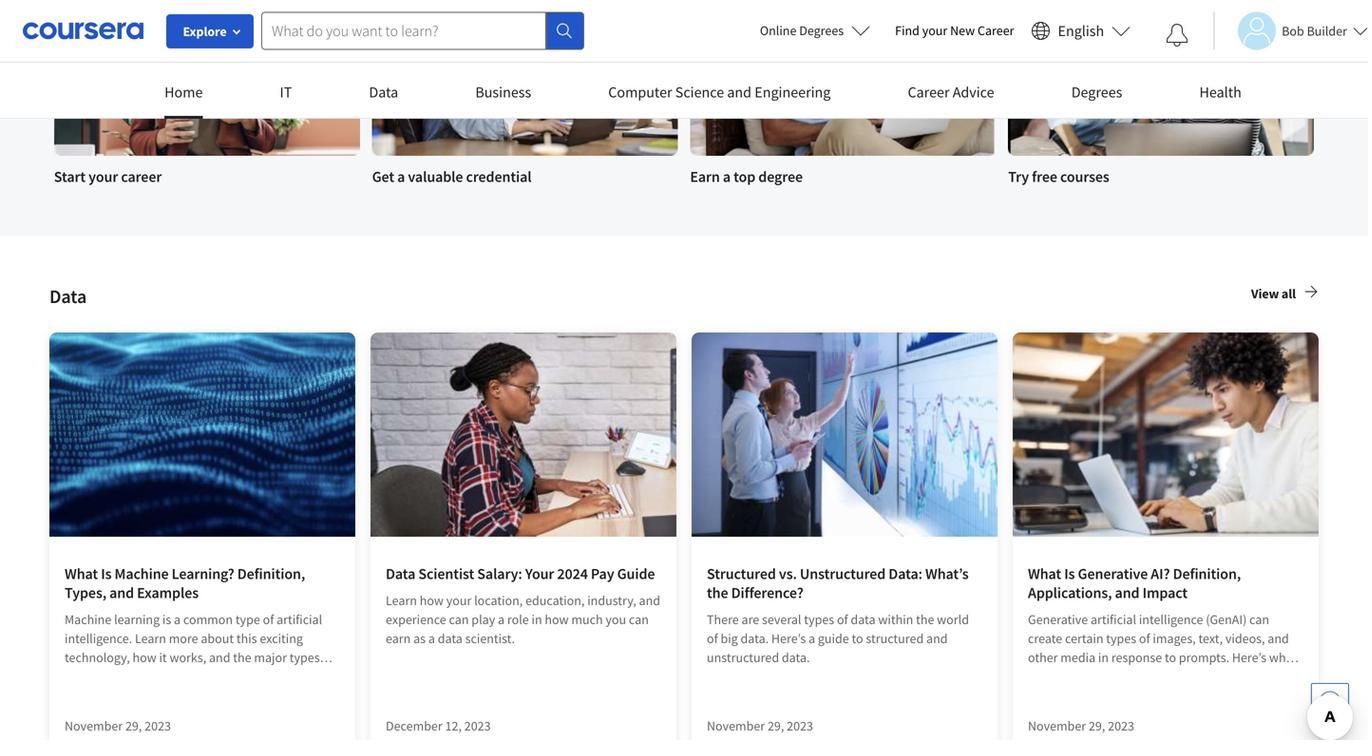 Task type: describe. For each thing, give the bounding box(es) containing it.
science
[[675, 83, 724, 102]]

home link
[[164, 83, 203, 119]]

career advice
[[908, 83, 994, 102]]

bob builder button
[[1214, 12, 1368, 50]]

degrees link
[[1072, 83, 1122, 116]]

valuable
[[408, 167, 463, 186]]

data:
[[889, 564, 923, 583]]

view
[[1251, 285, 1279, 302]]

services
[[141, 668, 185, 685]]

and inside data scientist salary: your 2024 pay guide learn how your location, education, industry, and experience can play a role in how much you can earn as a data scientist.
[[639, 592, 660, 609]]

text,
[[1199, 630, 1223, 647]]

learn inside data scientist salary: your 2024 pay guide learn how your location, education, industry, and experience can play a role in how much you can earn as a data scientist.
[[386, 592, 417, 609]]

start your career link
[[54, 0, 360, 188]]

what for applications,
[[1028, 564, 1061, 583]]

vs.
[[779, 564, 797, 583]]

1 can from the left
[[449, 611, 469, 628]]

english
[[1058, 21, 1104, 40]]

play
[[472, 611, 495, 628]]

0 vertical spatial generative
[[1078, 564, 1148, 583]]

1 horizontal spatial machine
[[115, 564, 169, 583]]

here's inside what is generative ai? definition, applications, and impact generative artificial intelligence (genai) can create certain types of images, text, videos, and other media in response to prompts. here's what you should know about this growing field and tool.
[[1232, 649, 1267, 666]]

can inside what is generative ai? definition, applications, and impact generative artificial intelligence (genai) can create certain types of images, text, videos, and other media in response to prompts. here's what you should know about this growing field and tool.
[[1250, 611, 1270, 628]]

scientist
[[418, 564, 474, 583]]

29, for impact
[[1089, 717, 1105, 734]]

(genai)
[[1206, 611, 1247, 628]]

data inside data scientist salary: your 2024 pay guide learn how your location, education, industry, and experience can play a role in how much you can earn as a data scientist.
[[386, 564, 416, 583]]

find your new career
[[895, 22, 1014, 39]]

a inside the structured vs. unstructured data: what's the difference? there are several types of data within the world of big data. here's a guide to structured and unstructured data.
[[809, 630, 815, 647]]

december 12, 2023
[[386, 717, 491, 734]]

data inside data scientist salary: your 2024 pay guide learn how your location, education, industry, and experience can play a role in how much you can earn as a data scientist.
[[438, 630, 463, 647]]

a lady using her laptop image
[[372, 0, 678, 156]]

try free courses link
[[1008, 0, 1314, 188]]

november for types,
[[65, 717, 123, 734]]

field
[[1232, 668, 1257, 685]]

is
[[162, 611, 171, 628]]

0 vertical spatial data
[[369, 83, 398, 102]]

certain
[[1065, 630, 1104, 647]]

business
[[475, 83, 531, 102]]

much
[[571, 611, 603, 628]]

rely
[[302, 668, 323, 685]]

online
[[760, 22, 797, 39]]

response
[[1112, 649, 1162, 666]]

types,
[[65, 583, 106, 602]]

what's
[[925, 564, 969, 583]]

two ladies laughing in front of a laptop image
[[1008, 0, 1314, 156]]

1 vertical spatial data
[[49, 285, 87, 308]]

is for generative
[[1064, 564, 1075, 583]]

[featured image] abstract digital art of blue waves and binary code. image
[[49, 333, 355, 537]]

and down what
[[1259, 668, 1281, 685]]

is for machine
[[101, 564, 112, 583]]

role
[[507, 611, 529, 628]]

unstructured
[[800, 564, 886, 583]]

november 29, 2023 for examples
[[65, 717, 171, 734]]

find
[[895, 22, 920, 39]]

tool.
[[1028, 687, 1054, 704]]

try
[[1008, 167, 1029, 186]]

applications,
[[1028, 583, 1112, 602]]

we
[[283, 668, 299, 685]]

it
[[280, 83, 292, 102]]

a right as
[[428, 630, 435, 647]]

intelligence.
[[65, 630, 132, 647]]

get a valuable credential
[[372, 167, 532, 186]]

computer science and engineering link
[[608, 83, 831, 116]]

top
[[734, 167, 756, 186]]

definition, for what is generative ai? definition, applications, and impact
[[1173, 564, 1241, 583]]

career advice link
[[908, 83, 994, 116]]

pay
[[591, 564, 614, 583]]

several
[[762, 611, 801, 628]]

day.
[[98, 687, 121, 704]]

all
[[1282, 285, 1296, 302]]

coursera image
[[23, 15, 143, 46]]

intelligence
[[1139, 611, 1203, 628]]

view all link
[[1251, 283, 1319, 310]]

career inside career advice link
[[908, 83, 950, 102]]

media
[[1061, 649, 1096, 666]]

applications
[[212, 668, 280, 685]]

12,
[[445, 717, 462, 734]]

get a valuable credential link
[[372, 0, 678, 188]]

career inside find your new career link
[[978, 22, 1014, 39]]

unstructured
[[707, 649, 779, 666]]

data link
[[369, 83, 398, 116]]

earn a top degree
[[690, 167, 803, 186]]

computer science and engineering
[[608, 83, 831, 102]]

every
[[65, 687, 95, 704]]

1 vertical spatial how
[[545, 611, 569, 628]]

1 horizontal spatial data.
[[782, 649, 810, 666]]

online degrees button
[[745, 10, 886, 51]]

november 29, 2023 for there
[[707, 717, 813, 734]]

show notifications image
[[1166, 24, 1189, 47]]

big
[[721, 630, 738, 647]]

it link
[[280, 83, 292, 116]]

1 horizontal spatial how
[[420, 592, 444, 609]]

the up there
[[707, 583, 728, 602]]

bob builder
[[1282, 22, 1347, 39]]

courses
[[1060, 167, 1110, 186]]

on
[[325, 668, 340, 685]]

bob
[[1282, 22, 1304, 39]]

advice
[[953, 83, 994, 102]]

experience
[[386, 611, 446, 628]]

november 29, 2023 for impact
[[1028, 717, 1135, 734]]

of left the big
[[707, 630, 718, 647]]

definition, for what is machine learning? definition, types, and examples
[[237, 564, 305, 583]]

0 horizontal spatial machine
[[65, 611, 111, 628]]

online degrees
[[760, 22, 844, 39]]

about inside what is machine learning? definition, types, and examples machine learning is a common type of artificial intelligence. learn more about this exciting technology, how it works, and the major types powering the services and applications we rely on every day.
[[201, 630, 234, 647]]

and inside the structured vs. unstructured data: what's the difference? there are several types of data within the world of big data. here's a guide to structured and unstructured data.
[[926, 630, 948, 647]]

2024
[[557, 564, 588, 583]]

your
[[525, 564, 554, 583]]



Task type: locate. For each thing, give the bounding box(es) containing it.
0 vertical spatial machine
[[115, 564, 169, 583]]

1 vertical spatial your
[[89, 167, 118, 186]]

you inside what is generative ai? definition, applications, and impact generative artificial intelligence (genai) can create certain types of images, text, videos, and other media in response to prompts. here's what you should know about this growing field and tool.
[[1028, 668, 1049, 685]]

2 november 29, 2023 from the left
[[707, 717, 813, 734]]

1 is from the left
[[101, 564, 112, 583]]

major
[[254, 649, 287, 666]]

0 horizontal spatial definition,
[[237, 564, 305, 583]]

0 vertical spatial this
[[236, 630, 257, 647]]

are
[[742, 611, 759, 628]]

how up experience
[[420, 592, 444, 609]]

0 horizontal spatial to
[[852, 630, 863, 647]]

about down response
[[1125, 668, 1158, 685]]

a left guide
[[809, 630, 815, 647]]

to down images,
[[1165, 649, 1176, 666]]

help center image
[[1319, 691, 1342, 714]]

you up tool.
[[1028, 668, 1049, 685]]

your for find
[[922, 22, 948, 39]]

what up create
[[1028, 564, 1061, 583]]

to inside the structured vs. unstructured data: what's the difference? there are several types of data within the world of big data. here's a guide to structured and unstructured data.
[[852, 630, 863, 647]]

in inside what is generative ai? definition, applications, and impact generative artificial intelligence (genai) can create certain types of images, text, videos, and other media in response to prompts. here's what you should know about this growing field and tool.
[[1098, 649, 1109, 666]]

0 vertical spatial about
[[201, 630, 234, 647]]

create
[[1028, 630, 1062, 647]]

find your new career link
[[886, 19, 1024, 43]]

how down education,
[[545, 611, 569, 628]]

a guy using his laptop on a couch image
[[690, 0, 996, 156]]

can left play
[[449, 611, 469, 628]]

0 vertical spatial you
[[606, 611, 626, 628]]

can down industry,
[[629, 611, 649, 628]]

1 what from the left
[[65, 564, 98, 583]]

3 november from the left
[[1028, 717, 1086, 734]]

3 29, from the left
[[1089, 717, 1105, 734]]

earn
[[690, 167, 720, 186]]

2 can from the left
[[629, 611, 649, 628]]

definition, right ai?
[[1173, 564, 1241, 583]]

this down the type
[[236, 630, 257, 647]]

difference?
[[731, 583, 804, 602]]

2 what from the left
[[1028, 564, 1061, 583]]

2 is from the left
[[1064, 564, 1075, 583]]

degrees
[[799, 22, 844, 39], [1072, 83, 1122, 102]]

the up applications
[[233, 649, 251, 666]]

types inside what is machine learning? definition, types, and examples machine learning is a common type of artificial intelligence. learn more about this exciting technology, how it works, and the major types powering the services and applications we rely on every day.
[[290, 649, 320, 666]]

3 november 29, 2023 from the left
[[1028, 717, 1135, 734]]

1 vertical spatial to
[[1165, 649, 1176, 666]]

your down scientist
[[446, 592, 472, 609]]

is inside what is generative ai? definition, applications, and impact generative artificial intelligence (genai) can create certain types of images, text, videos, and other media in response to prompts. here's what you should know about this growing field and tool.
[[1064, 564, 1075, 583]]

1 vertical spatial degrees
[[1072, 83, 1122, 102]]

this inside what is machine learning? definition, types, and examples machine learning is a common type of artificial intelligence. learn more about this exciting technology, how it works, and the major types powering the services and applications we rely on every day.
[[236, 630, 257, 647]]

[featured image] two data scientists examine graphs and charts on a large white board image
[[692, 333, 998, 537]]

0 horizontal spatial 29,
[[125, 717, 142, 734]]

data right as
[[438, 630, 463, 647]]

and right science
[[727, 83, 752, 102]]

0 horizontal spatial this
[[236, 630, 257, 647]]

this
[[236, 630, 257, 647], [1161, 668, 1182, 685]]

1 horizontal spatial artificial
[[1091, 611, 1136, 628]]

artificial
[[277, 611, 322, 628], [1091, 611, 1136, 628]]

here's down the videos,
[[1232, 649, 1267, 666]]

education,
[[526, 592, 585, 609]]

about down common
[[201, 630, 234, 647]]

a right is
[[174, 611, 181, 628]]

types
[[804, 611, 834, 628], [1106, 630, 1137, 647], [290, 649, 320, 666]]

1 vertical spatial machine
[[65, 611, 111, 628]]

november 29, 2023 down unstructured
[[707, 717, 813, 734]]

learning
[[114, 611, 160, 628]]

career right new on the top of page
[[978, 22, 1014, 39]]

you inside data scientist salary: your 2024 pay guide learn how your location, education, industry, and experience can play a role in how much you can earn as a data scientist.
[[606, 611, 626, 628]]

0 vertical spatial to
[[852, 630, 863, 647]]

of up guide
[[837, 611, 848, 628]]

generative up create
[[1028, 611, 1088, 628]]

this left growing
[[1161, 668, 1182, 685]]

get
[[372, 167, 394, 186]]

[featured image] a person in a plaid shirt sits at a computer and writes code. image
[[371, 333, 677, 537]]

of right the type
[[263, 611, 274, 628]]

you down industry,
[[606, 611, 626, 628]]

0 horizontal spatial in
[[532, 611, 542, 628]]

of inside what is machine learning? definition, types, and examples machine learning is a common type of artificial intelligence. learn more about this exciting technology, how it works, and the major types powering the services and applications we rely on every day.
[[263, 611, 274, 628]]

can up the videos,
[[1250, 611, 1270, 628]]

1 29, from the left
[[125, 717, 142, 734]]

2023 for learn
[[464, 717, 491, 734]]

1 horizontal spatial can
[[629, 611, 649, 628]]

2 vertical spatial your
[[446, 592, 472, 609]]

and left impact
[[1115, 583, 1140, 602]]

2 horizontal spatial types
[[1106, 630, 1137, 647]]

how
[[420, 592, 444, 609], [545, 611, 569, 628], [133, 649, 156, 666]]

november 29, 2023 down day.
[[65, 717, 171, 734]]

here's inside the structured vs. unstructured data: what's the difference? there are several types of data within the world of big data. here's a guide to structured and unstructured data.
[[771, 630, 806, 647]]

is
[[101, 564, 112, 583], [1064, 564, 1075, 583]]

salary:
[[477, 564, 522, 583]]

1 horizontal spatial degrees
[[1072, 83, 1122, 102]]

and up what
[[1268, 630, 1289, 647]]

new
[[950, 22, 975, 39]]

1 vertical spatial this
[[1161, 668, 1182, 685]]

machine up learning
[[115, 564, 169, 583]]

images,
[[1153, 630, 1196, 647]]

there
[[707, 611, 739, 628]]

2023 for examples
[[145, 717, 171, 734]]

business link
[[475, 83, 531, 116]]

1 vertical spatial types
[[1106, 630, 1137, 647]]

is inside what is machine learning? definition, types, and examples machine learning is a common type of artificial intelligence. learn more about this exciting technology, how it works, and the major types powering the services and applications we rely on every day.
[[101, 564, 112, 583]]

1 horizontal spatial november
[[707, 717, 765, 734]]

2 vertical spatial types
[[290, 649, 320, 666]]

impact
[[1143, 583, 1188, 602]]

and up learning
[[109, 583, 134, 602]]

1 vertical spatial learn
[[135, 630, 166, 647]]

here's down the several
[[771, 630, 806, 647]]

career left advice on the top of page
[[908, 83, 950, 102]]

in right role
[[532, 611, 542, 628]]

degrees inside dropdown button
[[799, 22, 844, 39]]

degrees down english button
[[1072, 83, 1122, 102]]

2 vertical spatial data
[[386, 564, 416, 583]]

is left examples
[[101, 564, 112, 583]]

0 horizontal spatial data.
[[741, 630, 769, 647]]

data. down the several
[[782, 649, 810, 666]]

prompts.
[[1179, 649, 1230, 666]]

data left within
[[851, 611, 876, 628]]

1 vertical spatial in
[[1098, 649, 1109, 666]]

0 horizontal spatial your
[[89, 167, 118, 186]]

29, down "services"
[[125, 717, 142, 734]]

a left role
[[498, 611, 505, 628]]

of inside what is generative ai? definition, applications, and impact generative artificial intelligence (genai) can create certain types of images, text, videos, and other media in response to prompts. here's what you should know about this growing field and tool.
[[1139, 630, 1150, 647]]

2 vertical spatial how
[[133, 649, 156, 666]]

1 horizontal spatial definition,
[[1173, 564, 1241, 583]]

4 2023 from the left
[[1108, 717, 1135, 734]]

data. down are
[[741, 630, 769, 647]]

29, for examples
[[125, 717, 142, 734]]

learn inside what is machine learning? definition, types, and examples machine learning is a common type of artificial intelligence. learn more about this exciting technology, how it works, and the major types powering the services and applications we rely on every day.
[[135, 630, 166, 647]]

november 29, 2023 down should
[[1028, 717, 1135, 734]]

0 vertical spatial your
[[922, 22, 948, 39]]

examples
[[137, 583, 199, 602]]

1 vertical spatial generative
[[1028, 611, 1088, 628]]

data.
[[741, 630, 769, 647], [782, 649, 810, 666]]

health link
[[1200, 83, 1242, 116]]

0 vertical spatial types
[[804, 611, 834, 628]]

0 horizontal spatial can
[[449, 611, 469, 628]]

a lady holding a file jacket and a coffee cup image
[[54, 0, 360, 156]]

start your career
[[54, 167, 162, 186]]

0 horizontal spatial learn
[[135, 630, 166, 647]]

is up certain
[[1064, 564, 1075, 583]]

degrees right online
[[799, 22, 844, 39]]

0 horizontal spatial about
[[201, 630, 234, 647]]

what for types,
[[65, 564, 98, 583]]

2023
[[145, 717, 171, 734], [464, 717, 491, 734], [787, 717, 813, 734], [1108, 717, 1135, 734]]

2 horizontal spatial how
[[545, 611, 569, 628]]

world
[[937, 611, 969, 628]]

1 definition, from the left
[[237, 564, 305, 583]]

types inside what is generative ai? definition, applications, and impact generative artificial intelligence (genai) can create certain types of images, text, videos, and other media in response to prompts. here's what you should know about this growing field and tool.
[[1106, 630, 1137, 647]]

industry,
[[587, 592, 636, 609]]

what up intelligence.
[[65, 564, 98, 583]]

data scientist salary: your 2024 pay guide learn how your location, education, industry, and experience can play a role in how much you can earn as a data scientist.
[[386, 564, 660, 647]]

november for the
[[707, 717, 765, 734]]

powering
[[65, 668, 117, 685]]

in up know
[[1098, 649, 1109, 666]]

how inside what is machine learning? definition, types, and examples machine learning is a common type of artificial intelligence. learn more about this exciting technology, how it works, and the major types powering the services and applications we rely on every day.
[[133, 649, 156, 666]]

machine
[[115, 564, 169, 583], [65, 611, 111, 628]]

0 horizontal spatial here's
[[771, 630, 806, 647]]

computer
[[608, 83, 672, 102]]

types up guide
[[804, 611, 834, 628]]

1 horizontal spatial data
[[851, 611, 876, 628]]

0 horizontal spatial how
[[133, 649, 156, 666]]

a inside what is machine learning? definition, types, and examples machine learning is a common type of artificial intelligence. learn more about this exciting technology, how it works, and the major types powering the services and applications we rely on every day.
[[174, 611, 181, 628]]

common
[[183, 611, 233, 628]]

1 2023 from the left
[[145, 717, 171, 734]]

career
[[978, 22, 1014, 39], [908, 83, 950, 102]]

1 horizontal spatial here's
[[1232, 649, 1267, 666]]

0 horizontal spatial what
[[65, 564, 98, 583]]

0 horizontal spatial november
[[65, 717, 123, 734]]

types inside the structured vs. unstructured data: what's the difference? there are several types of data within the world of big data. here's a guide to structured and unstructured data.
[[804, 611, 834, 628]]

guide
[[617, 564, 655, 583]]

your inside data scientist salary: your 2024 pay guide learn how your location, education, industry, and experience can play a role in how much you can earn as a data scientist.
[[446, 592, 472, 609]]

a left top on the right top of the page
[[723, 167, 731, 186]]

how left the it
[[133, 649, 156, 666]]

your right 'start'
[[89, 167, 118, 186]]

a right get
[[397, 167, 405, 186]]

3 can from the left
[[1250, 611, 1270, 628]]

growing
[[1184, 668, 1229, 685]]

guide
[[818, 630, 849, 647]]

1 horizontal spatial in
[[1098, 649, 1109, 666]]

1 horizontal spatial 29,
[[768, 717, 784, 734]]

1 horizontal spatial about
[[1125, 668, 1158, 685]]

exciting
[[260, 630, 303, 647]]

the up day.
[[120, 668, 138, 685]]

1 horizontal spatial learn
[[386, 592, 417, 609]]

2 definition, from the left
[[1173, 564, 1241, 583]]

2 2023 from the left
[[464, 717, 491, 734]]

2 horizontal spatial your
[[922, 22, 948, 39]]

the
[[707, 583, 728, 602], [916, 611, 934, 628], [233, 649, 251, 666], [120, 668, 138, 685]]

data inside the structured vs. unstructured data: what's the difference? there are several types of data within the world of big data. here's a guide to structured and unstructured data.
[[851, 611, 876, 628]]

what inside what is machine learning? definition, types, and examples machine learning is a common type of artificial intelligence. learn more about this exciting technology, how it works, and the major types powering the services and applications we rely on every day.
[[65, 564, 98, 583]]

0 vertical spatial how
[[420, 592, 444, 609]]

ai?
[[1151, 564, 1170, 583]]

1 vertical spatial data
[[438, 630, 463, 647]]

november for applications,
[[1028, 717, 1086, 734]]

learn up experience
[[386, 592, 417, 609]]

november down tool.
[[1028, 717, 1086, 734]]

generative left ai?
[[1078, 564, 1148, 583]]

and right works,
[[209, 649, 230, 666]]

career
[[121, 167, 162, 186]]

0 horizontal spatial november 29, 2023
[[65, 717, 171, 734]]

artificial inside what is machine learning? definition, types, and examples machine learning is a common type of artificial intelligence. learn more about this exciting technology, how it works, and the major types powering the services and applications we rely on every day.
[[277, 611, 322, 628]]

0 vertical spatial here's
[[771, 630, 806, 647]]

this inside what is generative ai? definition, applications, and impact generative artificial intelligence (genai) can create certain types of images, text, videos, and other media in response to prompts. here's what you should know about this growing field and tool.
[[1161, 668, 1182, 685]]

29, for there
[[768, 717, 784, 734]]

of up response
[[1139, 630, 1150, 647]]

definition, inside what is generative ai? definition, applications, and impact generative artificial intelligence (genai) can create certain types of images, text, videos, and other media in response to prompts. here's what you should know about this growing field and tool.
[[1173, 564, 1241, 583]]

free
[[1032, 167, 1057, 186]]

1 vertical spatial about
[[1125, 668, 1158, 685]]

november down every at the bottom of the page
[[65, 717, 123, 734]]

2 november from the left
[[707, 717, 765, 734]]

1 november 29, 2023 from the left
[[65, 717, 171, 734]]

1 vertical spatial you
[[1028, 668, 1049, 685]]

0 horizontal spatial career
[[908, 83, 950, 102]]

definition, up the type
[[237, 564, 305, 583]]

november 29, 2023
[[65, 717, 171, 734], [707, 717, 813, 734], [1028, 717, 1135, 734]]

structured vs. unstructured data: what's the difference? there are several types of data within the world of big data. here's a guide to structured and unstructured data.
[[707, 564, 969, 666]]

[featured image] a man works at a laptop computer in an office. image
[[1013, 333, 1319, 537]]

works,
[[170, 649, 206, 666]]

29, down unstructured
[[768, 717, 784, 734]]

1 vertical spatial career
[[908, 83, 950, 102]]

2023 for there
[[787, 717, 813, 734]]

0 vertical spatial learn
[[386, 592, 417, 609]]

0 horizontal spatial data
[[438, 630, 463, 647]]

0 vertical spatial in
[[532, 611, 542, 628]]

view all
[[1251, 285, 1296, 302]]

1 horizontal spatial what
[[1028, 564, 1061, 583]]

3 2023 from the left
[[787, 717, 813, 734]]

home
[[164, 83, 203, 102]]

2 29, from the left
[[768, 717, 784, 734]]

0 vertical spatial career
[[978, 22, 1014, 39]]

2 horizontal spatial 29,
[[1089, 717, 1105, 734]]

0 vertical spatial data
[[851, 611, 876, 628]]

your for start
[[89, 167, 118, 186]]

artificial inside what is generative ai? definition, applications, and impact generative artificial intelligence (genai) can create certain types of images, text, videos, and other media in response to prompts. here's what you should know about this growing field and tool.
[[1091, 611, 1136, 628]]

to right guide
[[852, 630, 863, 647]]

english button
[[1024, 0, 1139, 62]]

definition, inside what is machine learning? definition, types, and examples machine learning is a common type of artificial intelligence. learn more about this exciting technology, how it works, and the major types powering the services and applications we rely on every day.
[[237, 564, 305, 583]]

1 horizontal spatial career
[[978, 22, 1014, 39]]

your
[[922, 22, 948, 39], [89, 167, 118, 186], [446, 592, 472, 609]]

what is generative ai? definition, applications, and impact generative artificial intelligence (genai) can create certain types of images, text, videos, and other media in response to prompts. here's what you should know about this growing field and tool.
[[1028, 564, 1297, 704]]

1 horizontal spatial november 29, 2023
[[707, 717, 813, 734]]

to inside what is generative ai? definition, applications, and impact generative artificial intelligence (genai) can create certain types of images, text, videos, and other media in response to prompts. here's what you should know about this growing field and tool.
[[1165, 649, 1176, 666]]

0 horizontal spatial is
[[101, 564, 112, 583]]

about
[[201, 630, 234, 647], [1125, 668, 1158, 685]]

2 horizontal spatial november
[[1028, 717, 1086, 734]]

technology,
[[65, 649, 130, 666]]

definition,
[[237, 564, 305, 583], [1173, 564, 1241, 583]]

learn up the it
[[135, 630, 166, 647]]

builder
[[1307, 22, 1347, 39]]

more
[[169, 630, 198, 647]]

about inside what is generative ai? definition, applications, and impact generative artificial intelligence (genai) can create certain types of images, text, videos, and other media in response to prompts. here's what you should know about this growing field and tool.
[[1125, 668, 1158, 685]]

structured
[[707, 564, 776, 583]]

What do you want to learn? text field
[[261, 12, 546, 50]]

and down "guide" on the bottom left of the page
[[639, 592, 660, 609]]

1 horizontal spatial to
[[1165, 649, 1176, 666]]

a
[[397, 167, 405, 186], [723, 167, 731, 186], [174, 611, 181, 628], [498, 611, 505, 628], [428, 630, 435, 647], [809, 630, 815, 647]]

0 horizontal spatial types
[[290, 649, 320, 666]]

None search field
[[261, 12, 584, 50]]

0 vertical spatial data.
[[741, 630, 769, 647]]

1 vertical spatial data.
[[782, 649, 810, 666]]

in
[[532, 611, 542, 628], [1098, 649, 1109, 666]]

location,
[[474, 592, 523, 609]]

0 horizontal spatial you
[[606, 611, 626, 628]]

2 horizontal spatial november 29, 2023
[[1028, 717, 1135, 734]]

degree
[[759, 167, 803, 186]]

2 artificial from the left
[[1091, 611, 1136, 628]]

engineering
[[755, 83, 831, 102]]

1 artificial from the left
[[277, 611, 322, 628]]

november down unstructured
[[707, 717, 765, 734]]

0 horizontal spatial artificial
[[277, 611, 322, 628]]

1 horizontal spatial your
[[446, 592, 472, 609]]

what
[[1269, 649, 1297, 666]]

try free courses
[[1008, 167, 1110, 186]]

start
[[54, 167, 86, 186]]

1 horizontal spatial types
[[804, 611, 834, 628]]

0 horizontal spatial degrees
[[799, 22, 844, 39]]

learn
[[386, 592, 417, 609], [135, 630, 166, 647]]

1 horizontal spatial you
[[1028, 668, 1049, 685]]

types up response
[[1106, 630, 1137, 647]]

0 vertical spatial degrees
[[799, 22, 844, 39]]

what inside what is generative ai? definition, applications, and impact generative artificial intelligence (genai) can create certain types of images, text, videos, and other media in response to prompts. here's what you should know about this growing field and tool.
[[1028, 564, 1061, 583]]

artificial up certain
[[1091, 611, 1136, 628]]

credential
[[466, 167, 532, 186]]

1 horizontal spatial is
[[1064, 564, 1075, 583]]

29, down know
[[1089, 717, 1105, 734]]

and down works,
[[188, 668, 209, 685]]

your right find
[[922, 22, 948, 39]]

1 november from the left
[[65, 717, 123, 734]]

the left world
[[916, 611, 934, 628]]

artificial up exciting
[[277, 611, 322, 628]]

machine up intelligence.
[[65, 611, 111, 628]]

explore
[[183, 23, 227, 40]]

types up the rely
[[290, 649, 320, 666]]

in inside data scientist salary: your 2024 pay guide learn how your location, education, industry, and experience can play a role in how much you can earn as a data scientist.
[[532, 611, 542, 628]]

1 vertical spatial here's
[[1232, 649, 1267, 666]]

of
[[263, 611, 274, 628], [837, 611, 848, 628], [707, 630, 718, 647], [1139, 630, 1150, 647]]

2023 for impact
[[1108, 717, 1135, 734]]

other
[[1028, 649, 1058, 666]]

and down world
[[926, 630, 948, 647]]

as
[[413, 630, 426, 647]]

learning?
[[172, 564, 234, 583]]

2 horizontal spatial can
[[1250, 611, 1270, 628]]

1 horizontal spatial this
[[1161, 668, 1182, 685]]



Task type: vqa. For each thing, say whether or not it's contained in the screenshot.
experience
yes



